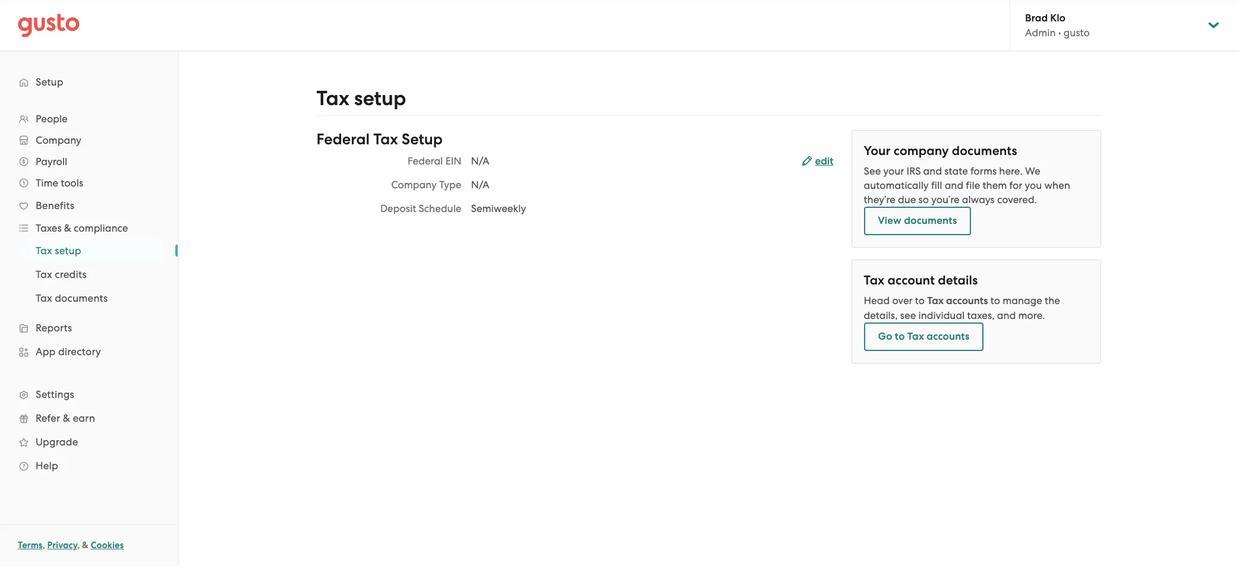 Task type: describe. For each thing, give the bounding box(es) containing it.
time
[[36, 177, 58, 189]]

and inside to manage the details, see individual taxes, and more.
[[997, 310, 1016, 322]]

1 vertical spatial and
[[945, 180, 964, 191]]

view documents link
[[864, 207, 972, 235]]

reports
[[36, 322, 72, 334]]

always
[[962, 194, 995, 206]]

go to tax accounts
[[878, 331, 970, 343]]

your
[[864, 143, 891, 159]]

irs
[[907, 165, 921, 177]]

privacy
[[47, 540, 77, 551]]

reports link
[[12, 317, 166, 339]]

time tools
[[36, 177, 83, 189]]

taxes
[[36, 222, 62, 234]]

type
[[439, 179, 462, 191]]

refer
[[36, 413, 60, 424]]

individual
[[919, 310, 965, 322]]

admin
[[1025, 27, 1056, 39]]

view
[[878, 215, 902, 227]]

payroll
[[36, 156, 67, 168]]

& for compliance
[[64, 222, 71, 234]]

head over to tax accounts
[[864, 295, 988, 307]]

federal ein
[[408, 155, 462, 167]]

documents for tax documents
[[55, 292, 108, 304]]

head
[[864, 295, 890, 307]]

credits
[[55, 269, 87, 281]]

automatically
[[864, 180, 929, 191]]

manage
[[1003, 295, 1043, 307]]

company button
[[12, 130, 166, 151]]

more.
[[1019, 310, 1045, 322]]

terms link
[[18, 540, 43, 551]]

go
[[878, 331, 893, 343]]

terms , privacy , & cookies
[[18, 540, 124, 551]]

n/a for company type
[[471, 179, 490, 191]]

1 horizontal spatial setup
[[354, 86, 406, 111]]

company type
[[391, 179, 462, 191]]

you
[[1025, 180, 1042, 191]]

to manage the details, see individual taxes, and more.
[[864, 295, 1060, 322]]

when
[[1045, 180, 1071, 191]]

directory
[[58, 346, 101, 358]]

list containing tax setup
[[0, 239, 178, 310]]

0 vertical spatial tax setup
[[317, 86, 406, 111]]

state
[[945, 165, 968, 177]]

federal tax setup
[[317, 130, 443, 149]]

privacy link
[[47, 540, 77, 551]]

benefits link
[[12, 195, 166, 216]]

0 vertical spatial accounts
[[946, 295, 988, 307]]

brad
[[1025, 12, 1048, 24]]

refer & earn
[[36, 413, 95, 424]]

taxes & compliance
[[36, 222, 128, 234]]

& for earn
[[63, 413, 70, 424]]

tax setup inside list
[[36, 245, 81, 257]]

settings
[[36, 389, 74, 401]]

see
[[900, 310, 916, 322]]

for
[[1010, 180, 1023, 191]]

deposit
[[380, 203, 416, 215]]

payroll button
[[12, 151, 166, 172]]

we
[[1025, 165, 1041, 177]]

1 vertical spatial setup
[[402, 130, 443, 149]]

taxes,
[[967, 310, 995, 322]]

refer & earn link
[[12, 408, 166, 429]]

tax documents
[[36, 292, 108, 304]]

fill
[[931, 180, 942, 191]]

brad klo admin • gusto
[[1025, 12, 1090, 39]]

here.
[[999, 165, 1023, 177]]

compliance
[[74, 222, 128, 234]]

company for company type
[[391, 179, 437, 191]]

0 horizontal spatial and
[[924, 165, 942, 177]]

taxes & compliance button
[[12, 218, 166, 239]]

app
[[36, 346, 56, 358]]

schedule
[[419, 203, 462, 215]]

view documents
[[878, 215, 957, 227]]

tax documents link
[[21, 288, 166, 309]]

time tools button
[[12, 172, 166, 194]]

the
[[1045, 295, 1060, 307]]

help
[[36, 460, 58, 472]]

forms
[[971, 165, 997, 177]]



Task type: vqa. For each thing, say whether or not it's contained in the screenshot.
documents to the middle
yes



Task type: locate. For each thing, give the bounding box(es) containing it.
cookies button
[[91, 539, 124, 553]]

documents
[[952, 143, 1018, 159], [904, 215, 957, 227], [55, 292, 108, 304]]

covered.
[[997, 194, 1037, 206]]

setup up credits
[[55, 245, 81, 257]]

tax credits
[[36, 269, 87, 281]]

upgrade link
[[12, 432, 166, 453]]

n/a right ein
[[471, 155, 490, 167]]

2 vertical spatial and
[[997, 310, 1016, 322]]

setup up federal ein on the top left
[[402, 130, 443, 149]]

and down 'state'
[[945, 180, 964, 191]]

terms
[[18, 540, 43, 551]]

1 vertical spatial &
[[63, 413, 70, 424]]

setup up people
[[36, 76, 63, 88]]

and
[[924, 165, 942, 177], [945, 180, 964, 191], [997, 310, 1016, 322]]

upgrade
[[36, 436, 78, 448]]

1 , from the left
[[43, 540, 45, 551]]

deposit schedule
[[380, 203, 462, 215]]

2 n/a from the top
[[471, 179, 490, 191]]

to up 'taxes,'
[[991, 295, 1000, 307]]

file
[[966, 180, 980, 191]]

1 list from the top
[[0, 108, 178, 478]]

,
[[43, 540, 45, 551], [77, 540, 80, 551]]

go to tax accounts button
[[864, 323, 984, 351]]

1 vertical spatial n/a
[[471, 179, 490, 191]]

2 vertical spatial &
[[82, 540, 89, 551]]

klo
[[1051, 12, 1066, 24]]

0 horizontal spatial tax setup
[[36, 245, 81, 257]]

to inside head over to tax accounts
[[915, 295, 925, 307]]

company
[[36, 134, 81, 146], [391, 179, 437, 191]]

documents for view documents
[[904, 215, 957, 227]]

tax
[[317, 86, 349, 111], [373, 130, 398, 149], [36, 245, 52, 257], [36, 269, 52, 281], [864, 273, 885, 288], [36, 292, 52, 304], [928, 295, 944, 307], [908, 331, 924, 343]]

due
[[898, 194, 916, 206]]

app directory
[[36, 346, 101, 358]]

your
[[884, 165, 904, 177]]

0 vertical spatial n/a
[[471, 155, 490, 167]]

0 horizontal spatial company
[[36, 134, 81, 146]]

2 horizontal spatial and
[[997, 310, 1016, 322]]

1 vertical spatial setup
[[55, 245, 81, 257]]

1 horizontal spatial federal
[[408, 155, 443, 167]]

0 vertical spatial setup
[[36, 76, 63, 88]]

list containing people
[[0, 108, 178, 478]]

accounts up 'taxes,'
[[946, 295, 988, 307]]

tax setup up tax credits
[[36, 245, 81, 257]]

2 horizontal spatial to
[[991, 295, 1000, 307]]

accounts down individual on the bottom right
[[927, 331, 970, 343]]

settings link
[[12, 384, 166, 405]]

cookies
[[91, 540, 124, 551]]

so
[[919, 194, 929, 206]]

company down people
[[36, 134, 81, 146]]

to right go
[[895, 331, 905, 343]]

1 vertical spatial federal
[[408, 155, 443, 167]]

& left earn
[[63, 413, 70, 424]]

tax setup link
[[21, 240, 166, 262]]

1 horizontal spatial company
[[391, 179, 437, 191]]

0 horizontal spatial ,
[[43, 540, 45, 551]]

1 horizontal spatial and
[[945, 180, 964, 191]]

documents down credits
[[55, 292, 108, 304]]

1 vertical spatial company
[[391, 179, 437, 191]]

0 vertical spatial documents
[[952, 143, 1018, 159]]

0 vertical spatial &
[[64, 222, 71, 234]]

earn
[[73, 413, 95, 424]]

0 vertical spatial federal
[[317, 130, 370, 149]]

to
[[915, 295, 925, 307], [991, 295, 1000, 307], [895, 331, 905, 343]]

details
[[938, 273, 978, 288]]

tax account details
[[864, 273, 978, 288]]

documents up forms
[[952, 143, 1018, 159]]

federal for federal ein
[[408, 155, 443, 167]]

n/a right type
[[471, 179, 490, 191]]

setup up federal tax setup
[[354, 86, 406, 111]]

1 horizontal spatial setup
[[402, 130, 443, 149]]

1 horizontal spatial tax setup
[[317, 86, 406, 111]]

0 horizontal spatial federal
[[317, 130, 370, 149]]

tax setup up federal tax setup
[[317, 86, 406, 111]]

, left privacy link
[[43, 540, 45, 551]]

tax inside button
[[908, 331, 924, 343]]

see your irs and state forms here. we automatically fill and file them for you when they're due so you're always covered.
[[864, 165, 1071, 206]]

documents down so
[[904, 215, 957, 227]]

them
[[983, 180, 1007, 191]]

0 horizontal spatial setup
[[36, 76, 63, 88]]

tools
[[61, 177, 83, 189]]

your company documents
[[864, 143, 1018, 159]]

accounts
[[946, 295, 988, 307], [927, 331, 970, 343]]

benefits
[[36, 200, 74, 212]]

to right over
[[915, 295, 925, 307]]

0 horizontal spatial to
[[895, 331, 905, 343]]

n/a for federal ein
[[471, 155, 490, 167]]

you're
[[932, 194, 960, 206]]

gusto navigation element
[[0, 51, 178, 497]]

federal
[[317, 130, 370, 149], [408, 155, 443, 167]]

ein
[[446, 155, 462, 167]]

tax setup
[[317, 86, 406, 111], [36, 245, 81, 257]]

and down manage
[[997, 310, 1016, 322]]

setup inside gusto navigation element
[[36, 76, 63, 88]]

account
[[888, 273, 935, 288]]

company up 'deposit schedule'
[[391, 179, 437, 191]]

federal for federal tax setup
[[317, 130, 370, 149]]

1 horizontal spatial ,
[[77, 540, 80, 551]]

0 vertical spatial and
[[924, 165, 942, 177]]

people button
[[12, 108, 166, 130]]

0 horizontal spatial setup
[[55, 245, 81, 257]]

home image
[[18, 13, 80, 37]]

documents inside gusto navigation element
[[55, 292, 108, 304]]

& inside dropdown button
[[64, 222, 71, 234]]

0 vertical spatial setup
[[354, 86, 406, 111]]

1 horizontal spatial to
[[915, 295, 925, 307]]

, left cookies 'button'
[[77, 540, 80, 551]]

edit
[[815, 155, 834, 168]]

company inside dropdown button
[[36, 134, 81, 146]]

2 vertical spatial documents
[[55, 292, 108, 304]]

setup inside list
[[55, 245, 81, 257]]

1 vertical spatial tax setup
[[36, 245, 81, 257]]

& right taxes
[[64, 222, 71, 234]]

company for company
[[36, 134, 81, 146]]

1 n/a from the top
[[471, 155, 490, 167]]

people
[[36, 113, 68, 125]]

& left cookies 'button'
[[82, 540, 89, 551]]

to inside to manage the details, see individual taxes, and more.
[[991, 295, 1000, 307]]

tax credits link
[[21, 264, 166, 285]]

edit button
[[802, 155, 834, 169]]

see
[[864, 165, 881, 177]]

list
[[0, 108, 178, 478], [0, 239, 178, 310]]

setup link
[[12, 71, 166, 93]]

n/a
[[471, 155, 490, 167], [471, 179, 490, 191]]

1 vertical spatial documents
[[904, 215, 957, 227]]

&
[[64, 222, 71, 234], [63, 413, 70, 424], [82, 540, 89, 551]]

setup
[[354, 86, 406, 111], [55, 245, 81, 257]]

2 list from the top
[[0, 239, 178, 310]]

over
[[893, 295, 913, 307]]

to inside button
[[895, 331, 905, 343]]

accounts inside button
[[927, 331, 970, 343]]

details,
[[864, 310, 898, 322]]

semiweekly
[[471, 203, 526, 215]]

1 vertical spatial accounts
[[927, 331, 970, 343]]

•
[[1059, 27, 1061, 39]]

0 vertical spatial company
[[36, 134, 81, 146]]

2 , from the left
[[77, 540, 80, 551]]

help link
[[12, 455, 166, 477]]

gusto
[[1064, 27, 1090, 39]]

and up fill
[[924, 165, 942, 177]]

app directory link
[[12, 341, 166, 363]]



